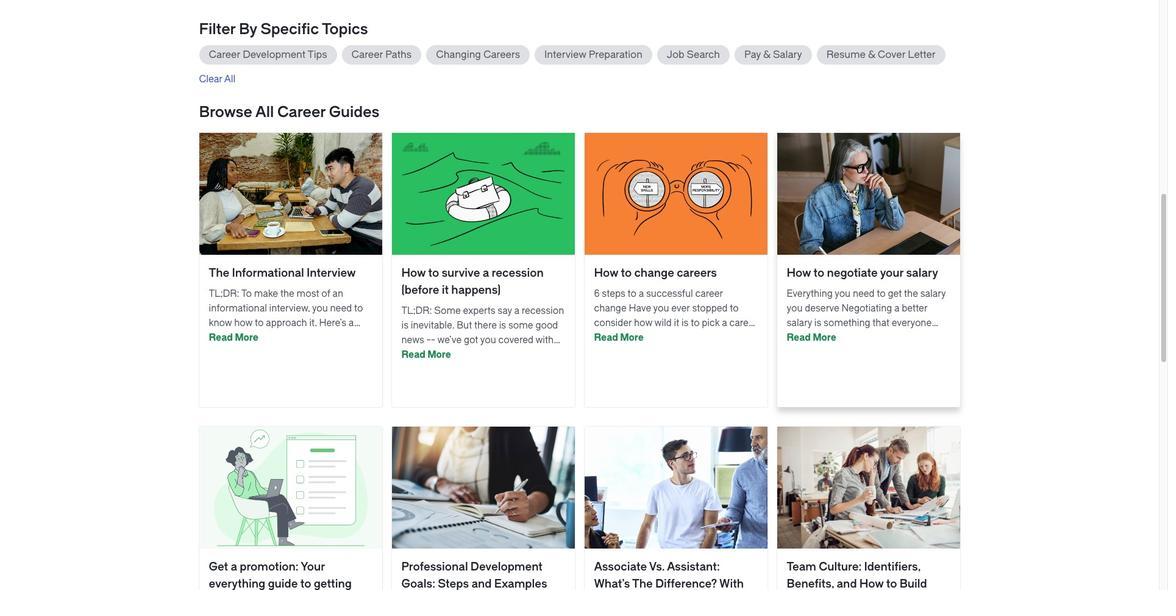 Task type: describe. For each thing, give the bounding box(es) containing it.
1 - from the left
[[427, 335, 431, 346]]

a inside everything you need to get the salary you deserve negotiating a better salary is something that everyone should be focused on. no matter when...
[[895, 303, 900, 314]]

to inside get a promotion: your everything guide to gettin
[[301, 577, 311, 590]]

browse all career guides
[[199, 104, 380, 121]]

covered
[[499, 335, 534, 346]]

deserve
[[805, 303, 840, 314]]

to left the pick
[[691, 318, 700, 329]]

steps
[[438, 577, 469, 590]]

tl;dr: to make the most of an informational interview, you need to know how to approach it. here's a roadmap to help you successfully...
[[209, 288, 363, 343]]

the inside everything you need to get the salary you deserve negotiating a better salary is something that everyone should be focused on. no matter when...
[[905, 288, 919, 299]]

is up the news
[[402, 320, 409, 331]]

inevitable.
[[411, 320, 455, 331]]

recession inside how to survive a recession (before it happens)
[[492, 266, 544, 280]]

professional development goals: steps and examples
[[402, 560, 548, 590]]

the informational interview
[[209, 266, 356, 280]]

your
[[881, 266, 904, 280]]

to inside team culture: identifiers, benefits, and how to buil
[[887, 577, 898, 590]]

be
[[819, 332, 830, 343]]

successfully...
[[300, 332, 361, 343]]

to up the everything
[[814, 266, 825, 280]]

to inside how to survive a recession (before it happens)
[[428, 266, 439, 280]]

your
[[301, 560, 325, 574]]

need inside everything you need to get the salary you deserve negotiating a better salary is something that everyone should be focused on. no matter when...
[[853, 288, 875, 299]]

is down say
[[499, 320, 506, 331]]

more for how to change careers
[[620, 332, 644, 343]]

essentials:
[[418, 349, 464, 360]]

how to survive a recession (before it happens)
[[402, 266, 544, 297]]

informational
[[209, 303, 267, 314]]

how to negotiate your salary
[[787, 266, 939, 280]]

you down negotiate at the right top of the page
[[835, 288, 851, 299]]

read more for the informational interview
[[209, 332, 259, 343]]

stopped
[[693, 303, 728, 314]]

read for how to change careers
[[594, 332, 618, 343]]

to right the stopped
[[730, 303, 739, 314]]

tl;dr: for how to survive a recession (before it happens)
[[402, 305, 432, 316]]

some
[[434, 305, 461, 316]]

you down of
[[312, 303, 328, 314]]

team
[[787, 560, 817, 574]]

to up successfully...
[[354, 303, 363, 314]]

wild
[[655, 318, 672, 329]]

(before
[[402, 283, 439, 297]]

everything
[[787, 288, 833, 299]]

promotion:
[[240, 560, 299, 574]]

0 vertical spatial salary
[[907, 266, 939, 280]]

recession inside tl;dr: some experts say a recession is inevitable. but there is some good news -- we've got you covered with the essentials: here's what...
[[522, 305, 564, 316]]

approach
[[266, 318, 307, 329]]

0 horizontal spatial the
[[209, 266, 230, 280]]

but
[[457, 320, 472, 331]]

informational
[[232, 266, 304, 280]]

associate vs. assistant: what's the difference? wit
[[594, 560, 744, 590]]

it inside 6 steps to a successful career change have you ever stopped to consider how wild it is to pick a career path as a...
[[674, 318, 680, 329]]

we've
[[438, 335, 462, 346]]

get a promotion: your everything guide to gettin
[[209, 560, 352, 590]]

filter by specific topics
[[199, 21, 368, 38]]

associate vs. assistant: what's the difference? wit link
[[585, 427, 768, 590]]

most
[[297, 288, 319, 299]]

you inside tl;dr: some experts say a recession is inevitable. but there is some good news -- we've got you covered with the essentials: here's what...
[[481, 335, 496, 346]]

read more for how to negotiate your salary
[[787, 332, 837, 343]]

steps
[[602, 288, 626, 299]]

have
[[629, 303, 652, 314]]

help
[[262, 332, 280, 343]]

focused
[[832, 332, 867, 343]]

what's
[[594, 577, 630, 590]]

topics
[[322, 21, 368, 38]]

culture:
[[819, 560, 862, 574]]

guides
[[329, 104, 380, 121]]

read for how to negotiate your salary
[[787, 332, 811, 343]]

roadmap
[[209, 332, 248, 343]]

change inside 6 steps to a successful career change have you ever stopped to consider how wild it is to pick a career path as a...
[[594, 303, 627, 314]]

say
[[498, 305, 512, 316]]

benefits,
[[787, 577, 835, 590]]

get
[[209, 560, 228, 574]]

some
[[509, 320, 534, 331]]

path
[[594, 332, 614, 343]]

browse
[[199, 104, 252, 121]]

to
[[241, 288, 252, 299]]

career
[[277, 104, 326, 121]]

all for clear
[[224, 74, 236, 85]]

know
[[209, 318, 232, 329]]

professional
[[402, 560, 468, 574]]

by
[[239, 21, 257, 38]]

an
[[333, 288, 343, 299]]

1 horizontal spatial change
[[635, 266, 675, 280]]

of
[[322, 288, 330, 299]]

everyone
[[892, 318, 932, 329]]

on.
[[869, 332, 883, 343]]

interview,
[[269, 303, 310, 314]]

everything you need to get the salary you deserve negotiating a better salary is something that everyone should be focused on. no matter when...
[[787, 288, 946, 358]]

better
[[902, 303, 928, 314]]

you down approach
[[282, 332, 298, 343]]

read for how to survive a recession (before it happens)
[[402, 349, 426, 360]]

you down the everything
[[787, 303, 803, 314]]

read more for how to change careers
[[594, 332, 644, 343]]

difference?
[[656, 577, 717, 590]]

a up have at right
[[639, 288, 644, 299]]

negotiating
[[842, 303, 893, 314]]

a inside get a promotion: your everything guide to gettin
[[231, 560, 237, 574]]

careers
[[677, 266, 717, 280]]

tl;dr: for the informational interview
[[209, 288, 239, 299]]

good
[[536, 320, 558, 331]]

clear
[[199, 74, 222, 85]]

interview
[[307, 266, 356, 280]]

goals:
[[402, 577, 435, 590]]

got
[[464, 335, 478, 346]]



Task type: vqa. For each thing, say whether or not it's contained in the screenshot.
Industry Aerospace & Defense
no



Task type: locate. For each thing, give the bounding box(es) containing it.
here's up successfully...
[[319, 318, 347, 329]]

consider
[[594, 318, 632, 329]]

associate
[[594, 560, 647, 574]]

a
[[483, 266, 489, 280], [639, 288, 644, 299], [895, 303, 900, 314], [514, 305, 520, 316], [349, 318, 354, 329], [722, 318, 728, 329], [231, 560, 237, 574]]

0 vertical spatial career
[[696, 288, 723, 299]]

1 and from the left
[[472, 577, 492, 590]]

how for how to change careers
[[594, 266, 619, 280]]

a up happens) at the left
[[483, 266, 489, 280]]

more down consider
[[620, 332, 644, 343]]

2 horizontal spatial the
[[905, 288, 919, 299]]

a down get at the right of the page
[[895, 303, 900, 314]]

and down culture:
[[837, 577, 857, 590]]

and inside "professional development goals: steps and examples"
[[472, 577, 492, 590]]

how for how to survive a recession (before it happens)
[[402, 266, 426, 280]]

0 vertical spatial all
[[224, 74, 236, 85]]

6 steps to a successful career change have you ever stopped to consider how wild it is to pick a career path as a...
[[594, 288, 758, 343]]

pick
[[702, 318, 720, 329]]

1 vertical spatial all
[[255, 104, 274, 121]]

1 vertical spatial the
[[633, 577, 653, 590]]

1 horizontal spatial it
[[674, 318, 680, 329]]

read
[[209, 332, 233, 343], [594, 332, 618, 343], [787, 332, 811, 343], [402, 349, 426, 360]]

you up wild
[[654, 303, 669, 314]]

0 horizontal spatial change
[[594, 303, 627, 314]]

tl;dr: some experts say a recession is inevitable. but there is some good news -- we've got you covered with the essentials: here's what...
[[402, 305, 564, 360]]

the up interview,
[[281, 288, 295, 299]]

team culture: identifiers, benefits, and how to buil
[[787, 560, 928, 590]]

more up when...
[[813, 332, 837, 343]]

0 horizontal spatial and
[[472, 577, 492, 590]]

you inside 6 steps to a successful career change have you ever stopped to consider how wild it is to pick a career path as a...
[[654, 303, 669, 314]]

specific
[[261, 21, 319, 38]]

and
[[472, 577, 492, 590], [837, 577, 857, 590]]

6
[[594, 288, 600, 299]]

1 horizontal spatial and
[[837, 577, 857, 590]]

0 horizontal spatial how
[[234, 318, 253, 329]]

how for to
[[634, 318, 653, 329]]

development
[[471, 560, 543, 574]]

is inside 6 steps to a successful career change have you ever stopped to consider how wild it is to pick a career path as a...
[[682, 318, 689, 329]]

need up the negotiating
[[853, 288, 875, 299]]

0 vertical spatial change
[[635, 266, 675, 280]]

how up (before
[[402, 266, 426, 280]]

that
[[873, 318, 890, 329]]

1 vertical spatial salary
[[921, 288, 946, 299]]

a inside tl;dr: some experts say a recession is inevitable. but there is some good news -- we've got you covered with the essentials: here's what...
[[514, 305, 520, 316]]

more
[[235, 332, 259, 343], [620, 332, 644, 343], [813, 332, 837, 343], [428, 349, 451, 360]]

to up have at right
[[628, 288, 637, 299]]

read more down know
[[209, 332, 259, 343]]

0 vertical spatial recession
[[492, 266, 544, 280]]

how up steps
[[594, 266, 619, 280]]

change up consider
[[594, 303, 627, 314]]

how down have at right
[[634, 318, 653, 329]]

0 horizontal spatial the
[[281, 288, 295, 299]]

salary up should
[[787, 318, 813, 329]]

read down know
[[209, 332, 233, 343]]

to up "help"
[[255, 318, 264, 329]]

1 vertical spatial recession
[[522, 305, 564, 316]]

and for benefits,
[[837, 577, 857, 590]]

to left "help"
[[250, 332, 259, 343]]

1 horizontal spatial need
[[853, 288, 875, 299]]

read more up when...
[[787, 332, 837, 343]]

to up steps
[[621, 266, 632, 280]]

get a promotion: your everything guide to gettin link
[[199, 427, 382, 590]]

the
[[209, 266, 230, 280], [633, 577, 653, 590]]

identifiers,
[[865, 560, 921, 574]]

here's
[[319, 318, 347, 329], [466, 349, 493, 360]]

how inside tl;dr: to make the most of an informational interview, you need to know how to approach it. here's a roadmap to help you successfully...
[[234, 318, 253, 329]]

read more
[[209, 332, 259, 343], [594, 332, 644, 343], [787, 332, 837, 343], [402, 349, 451, 360]]

more for how to negotiate your salary
[[813, 332, 837, 343]]

more down we've on the left bottom
[[428, 349, 451, 360]]

is down deserve
[[815, 318, 822, 329]]

as
[[616, 332, 626, 343]]

a inside how to survive a recession (before it happens)
[[483, 266, 489, 280]]

everything
[[209, 577, 265, 590]]

-
[[427, 335, 431, 346], [431, 335, 436, 346]]

read more down consider
[[594, 332, 644, 343]]

need inside tl;dr: to make the most of an informational interview, you need to know how to approach it. here's a roadmap to help you successfully...
[[330, 303, 352, 314]]

change up successful
[[635, 266, 675, 280]]

tl;dr: inside tl;dr: some experts say a recession is inevitable. but there is some good news -- we've got you covered with the essentials: here's what...
[[402, 305, 432, 316]]

it inside how to survive a recession (before it happens)
[[442, 283, 449, 297]]

the inside tl;dr: some experts say a recession is inevitable. but there is some good news -- we've got you covered with the essentials: here's what...
[[402, 349, 416, 360]]

news
[[402, 335, 424, 346]]

0 vertical spatial here's
[[319, 318, 347, 329]]

here's inside tl;dr: some experts say a recession is inevitable. but there is some good news -- we've got you covered with the essentials: here's what...
[[466, 349, 493, 360]]

the down the news
[[402, 349, 416, 360]]

how inside 6 steps to a successful career change have you ever stopped to consider how wild it is to pick a career path as a...
[[634, 318, 653, 329]]

it.
[[309, 318, 317, 329]]

1 vertical spatial it
[[674, 318, 680, 329]]

a right the pick
[[722, 318, 728, 329]]

the inside tl;dr: to make the most of an informational interview, you need to know how to approach it. here's a roadmap to help you successfully...
[[281, 288, 295, 299]]

is down ever
[[682, 318, 689, 329]]

guide
[[268, 577, 298, 590]]

0 horizontal spatial here's
[[319, 318, 347, 329]]

0 vertical spatial tl;dr:
[[209, 288, 239, 299]]

recession up say
[[492, 266, 544, 280]]

salary
[[907, 266, 939, 280], [921, 288, 946, 299], [787, 318, 813, 329]]

vs.
[[649, 560, 665, 574]]

survive
[[442, 266, 480, 280]]

read more down the news
[[402, 349, 451, 360]]

here's down got
[[466, 349, 493, 360]]

2 - from the left
[[431, 335, 436, 346]]

1 horizontal spatial how
[[634, 318, 653, 329]]

to down identifiers,
[[887, 577, 898, 590]]

with
[[536, 335, 554, 346]]

and inside team culture: identifiers, benefits, and how to buil
[[837, 577, 857, 590]]

and for steps
[[472, 577, 492, 590]]

here's inside tl;dr: to make the most of an informational interview, you need to know how to approach it. here's a roadmap to help you successfully...
[[319, 318, 347, 329]]

1 how from the left
[[234, 318, 253, 329]]

a inside tl;dr: to make the most of an informational interview, you need to know how to approach it. here's a roadmap to help you successfully...
[[349, 318, 354, 329]]

tl;dr:
[[209, 288, 239, 299], [402, 305, 432, 316]]

1 horizontal spatial the
[[633, 577, 653, 590]]

more for how to survive a recession (before it happens)
[[428, 349, 451, 360]]

a right say
[[514, 305, 520, 316]]

there
[[475, 320, 497, 331]]

make
[[254, 288, 278, 299]]

happens)
[[452, 283, 501, 297]]

all for browse
[[255, 104, 274, 121]]

2 and from the left
[[837, 577, 857, 590]]

how
[[402, 266, 426, 280], [594, 266, 619, 280], [787, 266, 811, 280], [860, 577, 884, 590]]

0 horizontal spatial tl;dr:
[[209, 288, 239, 299]]

it right wild
[[674, 318, 680, 329]]

1 vertical spatial career
[[730, 318, 758, 329]]

the down vs.
[[633, 577, 653, 590]]

assistant:
[[667, 560, 720, 574]]

how for informational
[[234, 318, 253, 329]]

need
[[853, 288, 875, 299], [330, 303, 352, 314]]

is
[[682, 318, 689, 329], [815, 318, 822, 329], [402, 320, 409, 331], [499, 320, 506, 331]]

1 horizontal spatial tl;dr:
[[402, 305, 432, 316]]

a right the get
[[231, 560, 237, 574]]

to up (before
[[428, 266, 439, 280]]

recession
[[492, 266, 544, 280], [522, 305, 564, 316]]

get
[[888, 288, 902, 299]]

2 how from the left
[[634, 318, 653, 329]]

salary right your
[[907, 266, 939, 280]]

how down informational
[[234, 318, 253, 329]]

read down the news
[[402, 349, 426, 360]]

1 horizontal spatial here's
[[466, 349, 493, 360]]

recession up 'good'
[[522, 305, 564, 316]]

a...
[[628, 332, 641, 343]]

you down there
[[481, 335, 496, 346]]

change
[[635, 266, 675, 280], [594, 303, 627, 314]]

it
[[442, 283, 449, 297], [674, 318, 680, 329]]

should
[[787, 332, 817, 343]]

need down an
[[330, 303, 352, 314]]

what...
[[495, 349, 524, 360]]

ever
[[672, 303, 690, 314]]

professional development goals: steps and examples link
[[392, 427, 575, 590]]

1 horizontal spatial all
[[255, 104, 274, 121]]

read down consider
[[594, 332, 618, 343]]

negotiate
[[827, 266, 878, 280]]

how down identifiers,
[[860, 577, 884, 590]]

how
[[234, 318, 253, 329], [634, 318, 653, 329]]

how up the everything
[[787, 266, 811, 280]]

clear all
[[199, 74, 236, 85]]

how inside how to survive a recession (before it happens)
[[402, 266, 426, 280]]

to inside everything you need to get the salary you deserve negotiating a better salary is something that everyone should be focused on. no matter when...
[[877, 288, 886, 299]]

all right clear
[[224, 74, 236, 85]]

read more for how to survive a recession (before it happens)
[[402, 349, 451, 360]]

more left "help"
[[235, 332, 259, 343]]

career up the stopped
[[696, 288, 723, 299]]

read up when...
[[787, 332, 811, 343]]

experts
[[463, 305, 496, 316]]

0 horizontal spatial need
[[330, 303, 352, 314]]

tl;dr: up informational
[[209, 288, 239, 299]]

matter
[[900, 332, 929, 343]]

how inside team culture: identifiers, benefits, and how to buil
[[860, 577, 884, 590]]

1 vertical spatial change
[[594, 303, 627, 314]]

no
[[885, 332, 898, 343]]

0 horizontal spatial career
[[696, 288, 723, 299]]

career right the pick
[[730, 318, 758, 329]]

the up informational
[[209, 266, 230, 280]]

the up "better"
[[905, 288, 919, 299]]

how for how to negotiate your salary
[[787, 266, 811, 280]]

the inside associate vs. assistant: what's the difference? wit
[[633, 577, 653, 590]]

1 horizontal spatial career
[[730, 318, 758, 329]]

filter
[[199, 21, 236, 38]]

2 vertical spatial salary
[[787, 318, 813, 329]]

1 vertical spatial need
[[330, 303, 352, 314]]

0 horizontal spatial all
[[224, 74, 236, 85]]

more for the informational interview
[[235, 332, 259, 343]]

1 horizontal spatial the
[[402, 349, 416, 360]]

and right steps
[[472, 577, 492, 590]]

0 vertical spatial it
[[442, 283, 449, 297]]

is inside everything you need to get the salary you deserve negotiating a better salary is something that everyone should be focused on. no matter when...
[[815, 318, 822, 329]]

something
[[824, 318, 871, 329]]

to
[[428, 266, 439, 280], [621, 266, 632, 280], [814, 266, 825, 280], [628, 288, 637, 299], [877, 288, 886, 299], [354, 303, 363, 314], [730, 303, 739, 314], [255, 318, 264, 329], [691, 318, 700, 329], [250, 332, 259, 343], [301, 577, 311, 590], [887, 577, 898, 590]]

it up some
[[442, 283, 449, 297]]

a up successfully...
[[349, 318, 354, 329]]

all left career
[[255, 104, 274, 121]]

team culture: identifiers, benefits, and how to buil link
[[777, 427, 960, 590]]

0 vertical spatial the
[[209, 266, 230, 280]]

0 horizontal spatial it
[[442, 283, 449, 297]]

read for the informational interview
[[209, 332, 233, 343]]

examples
[[495, 577, 548, 590]]

to down your
[[301, 577, 311, 590]]

career
[[696, 288, 723, 299], [730, 318, 758, 329]]

0 vertical spatial need
[[853, 288, 875, 299]]

1 vertical spatial here's
[[466, 349, 493, 360]]

to left get at the right of the page
[[877, 288, 886, 299]]

salary up "better"
[[921, 288, 946, 299]]

tl;dr: down (before
[[402, 305, 432, 316]]

tl;dr: inside tl;dr: to make the most of an informational interview, you need to know how to approach it. here's a roadmap to help you successfully...
[[209, 288, 239, 299]]

how to change careers
[[594, 266, 717, 280]]

1 vertical spatial tl;dr:
[[402, 305, 432, 316]]



